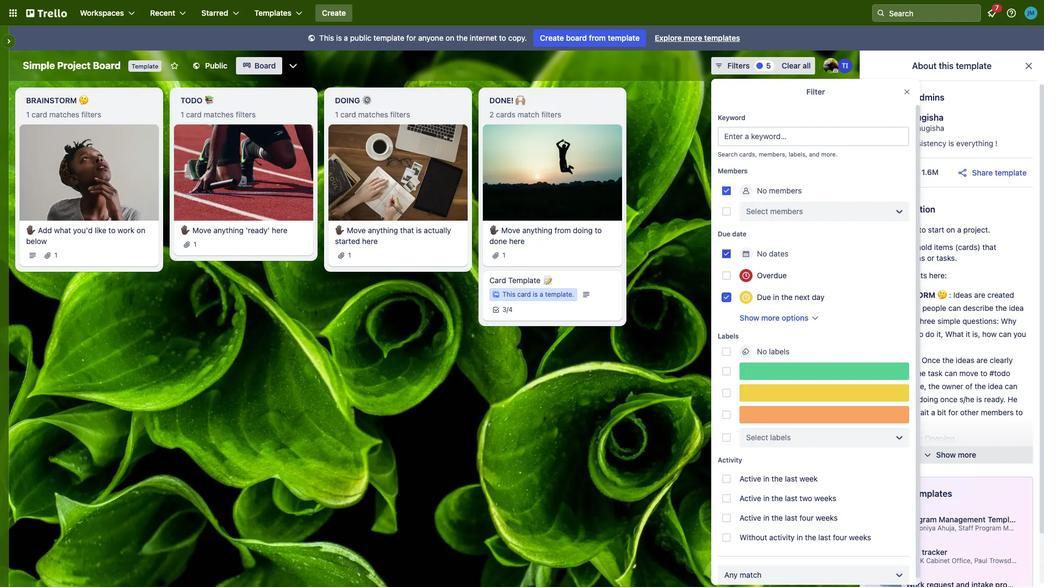 Task type: vqa. For each thing, say whether or not it's contained in the screenshot.
Productivity "link" on the bottom left of page
no



Task type: locate. For each thing, give the bounding box(es) containing it.
1 horizontal spatial you
[[1014, 330, 1026, 339]]

members
[[769, 186, 802, 195], [770, 207, 803, 216], [981, 408, 1014, 417]]

here right 'ready'
[[272, 226, 288, 235]]

in for active in the last four weeks
[[763, 513, 770, 523]]

1 vertical spatial 📚
[[908, 356, 918, 365]]

Search field
[[885, 5, 981, 21]]

create board from template
[[540, 33, 640, 42]]

0 horizontal spatial simple
[[23, 60, 55, 71]]

overdue
[[757, 271, 787, 280]]

description
[[888, 204, 936, 214]]

match right any
[[740, 570, 762, 580]]

0 vertical spatial no
[[757, 186, 767, 195]]

trowsdale,
[[989, 557, 1022, 565]]

done! down join.
[[884, 447, 908, 456]]

can inside each list can hold items (cards) that represent ideas or tasks.
[[902, 243, 915, 252]]

3 active from the top
[[740, 513, 761, 523]]

0 vertical spatial move
[[959, 369, 978, 378]]

template
[[132, 63, 158, 70], [508, 276, 541, 285], [988, 515, 1021, 524]]

anything for 'ready'
[[213, 226, 244, 235]]

all
[[803, 61, 811, 70]]

1 active from the top
[[740, 474, 761, 483]]

0 horizontal spatial 4
[[508, 305, 513, 314]]

card inside brainstorm 🤔 1 card matches filters
[[32, 110, 47, 119]]

a left public on the left
[[344, 33, 348, 42]]

simple
[[938, 317, 961, 326]]

in down active in the last week
[[763, 494, 770, 503]]

filters down todo 📚 text field
[[236, 110, 256, 119]]

3 matches from the left
[[358, 110, 388, 119]]

are right there
[[893, 271, 904, 280]]

no
[[757, 186, 767, 195], [757, 249, 767, 258], [757, 347, 767, 356]]

4 for /
[[508, 305, 513, 314]]

brainstorm up here
[[884, 290, 935, 300]]

4
[[906, 271, 911, 280], [508, 305, 513, 314]]

Board name text field
[[17, 57, 126, 75]]

DOING ⚙️ text field
[[328, 92, 468, 109]]

board for create
[[566, 33, 587, 42]]

project right trowsdale,
[[1024, 557, 1044, 565]]

1 horizontal spatial template
[[508, 276, 541, 285]]

1 horizontal spatial doing
[[884, 434, 909, 443]]

are inside : once the ideas are clearly defined, the task can move to #todo stage. here, the owner of the idea can move to #doing once s/he is ready. he can also wait a bit for other members to join.
[[977, 356, 988, 365]]

keyword
[[718, 114, 746, 122]]

it
[[966, 330, 970, 339]]

7 notifications image
[[985, 7, 998, 20]]

more left options at the right of the page
[[761, 313, 780, 322]]

in for due in the next day
[[773, 293, 779, 302]]

✋🏿 inside ✋🏿 move anything from doing to done here
[[489, 226, 499, 235]]

0 vertical spatial brainstorm
[[26, 96, 77, 105]]

0 vertical spatial labels
[[769, 347, 790, 356]]

@dmugisha
[[903, 123, 944, 133]]

✋🏿 inside ✋🏿 move anything that is actually started here
[[335, 226, 345, 235]]

simple for simple project board
[[23, 60, 55, 71]]

on inside ✋🏿 add what you'd like to work on below
[[137, 226, 145, 235]]

by inside site tracker by uk cabinet office, paul trowsdale, project
[[906, 557, 913, 565]]

0 vertical spatial template
[[132, 63, 158, 70]]

filters
[[728, 61, 750, 70]]

no for no labels
[[757, 347, 767, 356]]

1 move from the left
[[192, 226, 211, 235]]

: left once
[[918, 356, 920, 365]]

3 no from the top
[[757, 347, 767, 356]]

0 vertical spatial members
[[769, 186, 802, 195]]

select
[[746, 207, 768, 216], [746, 433, 768, 442]]

simple for simple board to start on a project.
[[871, 225, 894, 234]]

internet
[[470, 33, 497, 42]]

2 anything from the left
[[368, 226, 398, 235]]

show inside button
[[740, 313, 759, 322]]

you'd
[[73, 226, 93, 235]]

card down brainstorm 🤔 text field
[[32, 110, 47, 119]]

: left ideas
[[949, 290, 951, 300]]

2 no from the top
[[757, 249, 767, 258]]

more inside button
[[761, 313, 780, 322]]

0 horizontal spatial brainstorm
[[26, 96, 77, 105]]

active for active in the last week
[[740, 474, 761, 483]]

the up activity
[[772, 513, 783, 523]]

1 vertical spatial board
[[897, 225, 917, 234]]

0 horizontal spatial match
[[518, 110, 539, 119]]

anyone
[[418, 33, 444, 42]]

⚙️ for done!
[[911, 434, 921, 443]]

1 vertical spatial weeks
[[816, 513, 838, 523]]

1 vertical spatial create
[[540, 33, 564, 42]]

no for no members
[[757, 186, 767, 195]]

card down public button
[[186, 110, 202, 119]]

3 move from the left
[[501, 226, 520, 235]]

1 horizontal spatial brainstorm
[[884, 290, 935, 300]]

that down project.
[[982, 243, 996, 252]]

anything inside ✋🏿 move anything that is actually started here
[[368, 226, 398, 235]]

to down 'he'
[[1016, 408, 1023, 417]]

related templates
[[878, 489, 952, 499]]

last for four
[[785, 513, 798, 523]]

select for select members
[[746, 207, 768, 216]]

you down why
[[1014, 330, 1026, 339]]

matches down todo 📚 text field
[[204, 110, 234, 119]]

back to home image
[[26, 4, 67, 22]]

2 vertical spatial more
[[958, 450, 976, 460]]

can up 'he'
[[1005, 382, 1018, 391]]

board inside board link
[[255, 61, 276, 70]]

0 vertical spatial do
[[926, 330, 935, 339]]

project
[[57, 60, 91, 71], [1024, 557, 1044, 565]]

anything inside "✋🏿 move anything 'ready' here" link
[[213, 226, 244, 235]]

due up the show more options
[[757, 293, 771, 302]]

done! inside done! 🙌🏽 2 cards match filters
[[489, 96, 514, 105]]

template right this
[[956, 61, 992, 71]]

4 left lists on the top
[[906, 271, 911, 280]]

filters down brainstorm 🤔 text field
[[81, 110, 101, 119]]

0 horizontal spatial show
[[740, 313, 759, 322]]

0 horizontal spatial ⚙️
[[362, 96, 372, 105]]

template up the this card is a template.
[[508, 276, 541, 285]]

0 vertical spatial doing
[[335, 96, 360, 105]]

last left 'week'
[[785, 474, 798, 483]]

explore more templates link
[[648, 29, 747, 47]]

brainstorm for brainstorm 🤔
[[884, 290, 935, 300]]

management
[[939, 515, 986, 524]]

0 horizontal spatial you
[[884, 330, 896, 339]]

board inside 'link'
[[566, 33, 587, 42]]

labels down show more options button
[[769, 347, 790, 356]]

active down activity
[[740, 474, 761, 483]]

ideas down it
[[956, 356, 975, 365]]

1 horizontal spatial that
[[982, 243, 996, 252]]

card
[[489, 276, 506, 285]]

this member is an admin of this board. image
[[833, 69, 838, 73]]

to right doing
[[595, 226, 602, 235]]

0 horizontal spatial board
[[566, 33, 587, 42]]

last down 'active in the last two weeks'
[[785, 513, 798, 523]]

1 vertical spatial due
[[757, 293, 771, 302]]

3 / 4
[[502, 305, 513, 314]]

idea up the ready.
[[988, 382, 1003, 391]]

todo down public button
[[181, 96, 202, 105]]

0 vertical spatial 🙌🏽
[[516, 96, 525, 105]]

to inside ✋🏿 move anything from doing to done here
[[595, 226, 602, 235]]

🤔 for brainstorm 🤔
[[937, 290, 947, 300]]

1 horizontal spatial this
[[502, 290, 516, 298]]

are inside : ideas are created here. here people can describe the idea following three simple questions: why you wish to do it, what it is, how can you do it.
[[974, 290, 985, 300]]

simple up brainstorm 🤔 1 card matches filters
[[23, 60, 55, 71]]

1 horizontal spatial move
[[347, 226, 366, 235]]

public
[[350, 33, 371, 42]]

match right cards
[[518, 110, 539, 119]]

templates up soniya
[[911, 489, 952, 499]]

0 horizontal spatial anything
[[213, 226, 244, 235]]

project.
[[963, 225, 990, 234]]

the left next
[[781, 293, 793, 302]]

2 horizontal spatial anything
[[522, 226, 553, 235]]

0 horizontal spatial ideas
[[906, 253, 925, 263]]

0 vertical spatial this
[[319, 33, 334, 42]]

brainstorm inside brainstorm 🤔 1 card matches filters
[[26, 96, 77, 105]]

program right staff
[[975, 524, 1001, 532]]

: ideas are created here. here people can describe the idea following three simple questions: why you wish to do it, what it is, how can you do it.
[[884, 290, 1026, 352]]

primary element
[[0, 0, 1044, 26]]

1 vertical spatial from
[[555, 226, 571, 235]]

Enter a keyword… text field
[[718, 127, 909, 146]]

in up 'active in the last two weeks'
[[763, 474, 770, 483]]

that
[[400, 226, 414, 235], [982, 243, 996, 252]]

0 horizontal spatial this
[[319, 33, 334, 42]]

a left "bit"
[[931, 408, 935, 417]]

share template button
[[957, 167, 1027, 178]]

consistency is everything !
[[903, 139, 998, 148]]

1 vertical spatial done!
[[884, 447, 908, 456]]

3 ✋🏿 from the left
[[335, 226, 345, 235]]

anything for from
[[522, 226, 553, 235]]

color: orange, title: none element
[[740, 406, 909, 424]]

matches down doing ⚙️ text field
[[358, 110, 388, 119]]

1
[[26, 110, 30, 119], [181, 110, 184, 119], [335, 110, 338, 119], [194, 240, 197, 248], [54, 251, 57, 259], [348, 251, 351, 259], [502, 251, 506, 259]]

0 vertical spatial show
[[740, 313, 759, 322]]

0 vertical spatial by
[[906, 524, 913, 532]]

0 horizontal spatial create
[[322, 8, 346, 17]]

br
[[1040, 524, 1044, 532]]

📚 for todo 📚
[[908, 356, 918, 365]]

create inside button
[[322, 8, 346, 17]]

show for show more options
[[740, 313, 759, 322]]

🤔
[[79, 96, 89, 105], [937, 290, 947, 300]]

no up select members on the right
[[757, 186, 767, 195]]

🤔 for brainstorm 🤔 1 card matches filters
[[79, 96, 89, 105]]

📚 inside todo 📚 1 card matches filters
[[204, 96, 214, 105]]

2 filters from the left
[[236, 110, 256, 119]]

0 vertical spatial four
[[800, 513, 814, 523]]

1 horizontal spatial todo
[[884, 356, 906, 365]]

dmugisha link
[[903, 113, 944, 122]]

doing inside 'doing ⚙️ : ongoing done! 🙌🏽 : finished'
[[884, 434, 909, 443]]

board up brainstorm 🤔 text field
[[93, 60, 121, 71]]

template.
[[545, 290, 574, 298]]

1 horizontal spatial anything
[[368, 226, 398, 235]]

1 horizontal spatial from
[[589, 33, 606, 42]]

1 horizontal spatial ⚙️
[[911, 434, 921, 443]]

star or unstar board image
[[170, 61, 179, 70]]

in up the show more options
[[773, 293, 779, 302]]

are left clearly
[[977, 356, 988, 365]]

1 horizontal spatial done!
[[884, 447, 908, 456]]

any match
[[724, 570, 762, 580]]

create for create
[[322, 8, 346, 17]]

filters down done! 🙌🏽 text box
[[542, 110, 561, 119]]

3 filters from the left
[[390, 110, 410, 119]]

ongoing
[[925, 434, 955, 443]]

1 vertical spatial brainstorm
[[884, 290, 935, 300]]

1 select from the top
[[746, 207, 768, 216]]

doing ⚙️ : ongoing done! 🙌🏽 : finished
[[884, 434, 955, 456]]

show more
[[936, 450, 976, 460]]

a down 📝
[[540, 290, 543, 298]]

1 horizontal spatial here
[[362, 236, 378, 246]]

⚙️ inside 'doing ⚙️ : ongoing done! 🙌🏽 : finished'
[[911, 434, 921, 443]]

more for templates
[[684, 33, 702, 42]]

1 filters from the left
[[81, 110, 101, 119]]

0 vertical spatial simple
[[23, 60, 55, 71]]

filters for doing ⚙️ 1 card matches filters
[[390, 110, 410, 119]]

4 for are
[[906, 271, 911, 280]]

1 by from the top
[[906, 524, 913, 532]]

matches for 📚
[[204, 110, 234, 119]]

matches down brainstorm 🤔 text field
[[49, 110, 79, 119]]

1 vertical spatial active
[[740, 494, 761, 503]]

for inside : once the ideas are clearly defined, the task can move to #todo stage. here, the owner of the idea can move to #doing once s/he is ready. he can also wait a bit for other members to join.
[[948, 408, 958, 417]]

🤔 down the board name text box
[[79, 96, 89, 105]]

here
[[904, 303, 920, 313]]

can up simple
[[948, 303, 961, 313]]

✋🏿 add what you'd like to work on below
[[26, 226, 145, 246]]

here inside ✋🏿 move anything from doing to done here
[[509, 236, 525, 246]]

templates up filters
[[704, 33, 740, 42]]

1 horizontal spatial match
[[740, 570, 762, 580]]

you up it.
[[884, 330, 896, 339]]

ideas down hold
[[906, 253, 925, 263]]

template left @
[[988, 515, 1021, 524]]

1 vertical spatial 4
[[508, 305, 513, 314]]

1 vertical spatial doing
[[884, 434, 909, 443]]

anything inside ✋🏿 move anything from doing to done here
[[522, 226, 553, 235]]

create inside 'link'
[[540, 33, 564, 42]]

1 vertical spatial move
[[884, 395, 903, 404]]

last left two
[[785, 494, 798, 503]]

to up also
[[905, 395, 912, 404]]

site tracker by uk cabinet office, paul trowsdale, project
[[906, 548, 1044, 565]]

starred
[[201, 8, 228, 17]]

1 matches from the left
[[49, 110, 79, 119]]

templates
[[704, 33, 740, 42], [911, 489, 952, 499]]

1 horizontal spatial create
[[540, 33, 564, 42]]

labels up active in the last week
[[770, 433, 791, 442]]

move inside ✋🏿 move anything that is actually started here
[[347, 226, 366, 235]]

1 vertical spatial simple
[[871, 225, 894, 234]]

0 vertical spatial select
[[746, 207, 768, 216]]

select up the date
[[746, 207, 768, 216]]

🤔 inside brainstorm 🤔 1 card matches filters
[[79, 96, 89, 105]]

1 horizontal spatial matches
[[204, 110, 234, 119]]

board left admins
[[888, 92, 913, 102]]

show inside "button"
[[936, 450, 956, 460]]

1 horizontal spatial on
[[446, 33, 454, 42]]

move up the of
[[959, 369, 978, 378]]

active down active in the last week
[[740, 494, 761, 503]]

card for doing ⚙️ 1 card matches filters
[[341, 110, 356, 119]]

doing inside doing ⚙️ 1 card matches filters
[[335, 96, 360, 105]]

0 horizontal spatial more
[[684, 33, 702, 42]]

a left project.
[[957, 225, 961, 234]]

more right explore
[[684, 33, 702, 42]]

0 vertical spatial 4
[[906, 271, 911, 280]]

the down active in the last week
[[772, 494, 783, 503]]

card down doing ⚙️ text field
[[341, 110, 356, 119]]

in
[[773, 293, 779, 302], [763, 474, 770, 483], [763, 494, 770, 503], [763, 513, 770, 523], [797, 533, 803, 542]]

1 vertical spatial labels
[[770, 433, 791, 442]]

filters inside todo 📚 1 card matches filters
[[236, 110, 256, 119]]

matches inside doing ⚙️ 1 card matches filters
[[358, 110, 388, 119]]

move down stage. in the bottom of the page
[[884, 395, 903, 404]]

4 filters from the left
[[542, 110, 561, 119]]

project inside site tracker by uk cabinet office, paul trowsdale, project
[[1024, 557, 1044, 565]]

simple
[[23, 60, 55, 71], [871, 225, 894, 234]]

this right sm image
[[319, 33, 334, 42]]

✋🏿
[[26, 226, 36, 235], [181, 226, 190, 235], [335, 226, 345, 235], [489, 226, 499, 235]]

on right start
[[946, 225, 955, 234]]

ideas
[[906, 253, 925, 263], [956, 356, 975, 365]]

select for select labels
[[746, 433, 768, 442]]

0 horizontal spatial due
[[718, 230, 731, 238]]

active in the last four weeks
[[740, 513, 838, 523]]

matches inside todo 📚 1 card matches filters
[[204, 110, 234, 119]]

0 horizontal spatial 📚
[[204, 96, 214, 105]]

by left soniya
[[906, 524, 913, 532]]

here inside ✋🏿 move anything that is actually started here
[[362, 236, 378, 246]]

it,
[[937, 330, 943, 339]]

idea inside : ideas are created here. here people can describe the idea following three simple questions: why you wish to do it, what it is, how can you do it.
[[1009, 303, 1024, 313]]

2 horizontal spatial more
[[958, 450, 976, 460]]

0 vertical spatial board
[[566, 33, 587, 42]]

members up select members on the right
[[769, 186, 802, 195]]

the right once
[[942, 356, 954, 365]]

search image
[[877, 9, 885, 17]]

members down the ready.
[[981, 408, 1014, 417]]

2 move from the left
[[347, 226, 366, 235]]

card for brainstorm 🤔 1 card matches filters
[[32, 110, 47, 119]]

project up brainstorm 🤔 text field
[[57, 60, 91, 71]]

1 horizontal spatial project
[[1024, 557, 1044, 565]]

0 horizontal spatial on
[[137, 226, 145, 235]]

is
[[336, 33, 342, 42], [949, 139, 954, 148], [416, 226, 422, 235], [533, 290, 538, 298], [977, 395, 982, 404]]

todo inside todo 📚 1 card matches filters
[[181, 96, 202, 105]]

about
[[912, 61, 937, 71]]

0 horizontal spatial 🙌🏽
[[516, 96, 525, 105]]

by left the 'uk'
[[906, 557, 913, 565]]

✋🏿 inside "✋🏿 move anything 'ready' here" link
[[181, 226, 190, 235]]

to left start
[[919, 225, 926, 234]]

1 vertical spatial 🤔
[[937, 290, 947, 300]]

match
[[518, 110, 539, 119], [740, 570, 762, 580]]

in up without
[[763, 513, 770, 523]]

matches for ⚙️
[[358, 110, 388, 119]]

workspaces
[[80, 8, 124, 17]]

⚙️ for matches
[[362, 96, 372, 105]]

2 horizontal spatial board
[[888, 92, 913, 102]]

2 you from the left
[[1014, 330, 1026, 339]]

2 active from the top
[[740, 494, 761, 503]]

done!
[[489, 96, 514, 105], [884, 447, 908, 456]]

lists
[[913, 271, 927, 280]]

move for ✋🏿 move anything that is actually started here
[[347, 226, 366, 235]]

1 horizontal spatial for
[[948, 408, 958, 417]]

below
[[26, 236, 47, 246]]

do left it.
[[884, 343, 893, 352]]

1 vertical spatial more
[[761, 313, 780, 322]]

that inside ✋🏿 move anything that is actually started here
[[400, 226, 414, 235]]

anything
[[213, 226, 244, 235], [368, 226, 398, 235], [522, 226, 553, 235]]

1 anything from the left
[[213, 226, 244, 235]]

select up active in the last week
[[746, 433, 768, 442]]

on
[[446, 33, 454, 42], [946, 225, 955, 234], [137, 226, 145, 235]]

here
[[272, 226, 288, 235], [362, 236, 378, 246], [509, 236, 525, 246]]

show more button
[[866, 446, 1033, 464]]

board for board admins
[[888, 92, 913, 102]]

0 horizontal spatial matches
[[49, 110, 79, 119]]

🤔 up people
[[937, 290, 947, 300]]

options
[[782, 313, 809, 322]]

brainstorm down the board name text box
[[26, 96, 77, 105]]

show more options
[[740, 313, 809, 322]]

filters down doing ⚙️ text field
[[390, 110, 410, 119]]

to right wish
[[916, 330, 923, 339]]

✋🏿 inside ✋🏿 add what you'd like to work on below
[[26, 226, 36, 235]]

members for select members
[[770, 207, 803, 216]]

finished
[[924, 447, 954, 456]]

last for two
[[785, 494, 798, 503]]

2 vertical spatial template
[[988, 515, 1021, 524]]

board inside text box
[[93, 60, 121, 71]]

list
[[890, 243, 900, 252]]

todo 📚 1 card matches filters
[[181, 96, 256, 119]]

open information menu image
[[1006, 8, 1017, 18]]

2 by from the top
[[906, 557, 913, 565]]

started
[[335, 236, 360, 246]]

2 matches from the left
[[204, 110, 234, 119]]

card inside todo 📚 1 card matches filters
[[186, 110, 202, 119]]

matches inside brainstorm 🤔 1 card matches filters
[[49, 110, 79, 119]]

can right the list
[[902, 243, 915, 252]]

0 horizontal spatial done!
[[489, 96, 514, 105]]

to right like
[[108, 226, 116, 235]]

1 no from the top
[[757, 186, 767, 195]]

are
[[893, 271, 904, 280], [974, 290, 985, 300], [977, 356, 988, 365]]

1.6m
[[922, 167, 939, 177]]

next
[[795, 293, 810, 302]]

simple inside the board name text box
[[23, 60, 55, 71]]

1 vertical spatial match
[[740, 570, 762, 580]]

four
[[800, 513, 814, 523], [833, 533, 847, 542]]

⚙️ inside doing ⚙️ 1 card matches filters
[[362, 96, 372, 105]]

no members
[[757, 186, 802, 195]]

2 ✋🏿 from the left
[[181, 226, 190, 235]]

a inside : once the ideas are clearly defined, the task can move to #todo stage. here, the owner of the idea can move to #doing once s/he is ready. he can also wait a bit for other members to join.
[[931, 408, 935, 417]]

BRAINSTORM 🤔 text field
[[20, 92, 159, 109]]

filters inside brainstorm 🤔 1 card matches filters
[[81, 110, 101, 119]]

0 vertical spatial todo
[[181, 96, 202, 105]]

3 anything from the left
[[522, 226, 553, 235]]

move inside ✋🏿 move anything from doing to done here
[[501, 226, 520, 235]]

1 vertical spatial todo
[[884, 356, 906, 365]]

0 horizontal spatial template
[[132, 63, 158, 70]]

0 vertical spatial done!
[[489, 96, 514, 105]]

from
[[589, 33, 606, 42], [555, 226, 571, 235]]

🙌🏽 inside 'doing ⚙️ : ongoing done! 🙌🏽 : finished'
[[910, 447, 920, 456]]

on right anyone
[[446, 33, 454, 42]]

1 horizontal spatial simple
[[871, 225, 894, 234]]

board left customize views icon
[[255, 61, 276, 70]]

date
[[732, 230, 747, 238]]

due in the next day
[[757, 293, 825, 302]]

0 horizontal spatial project
[[57, 60, 91, 71]]

1 horizontal spatial do
[[926, 330, 935, 339]]

card inside doing ⚙️ 1 card matches filters
[[341, 110, 356, 119]]

1 vertical spatial show
[[936, 450, 956, 460]]

1 horizontal spatial ideas
[[956, 356, 975, 365]]

here for ✋🏿 move anything that is actually started here
[[362, 236, 378, 246]]

2 vertical spatial weeks
[[849, 533, 871, 542]]

2 horizontal spatial template
[[988, 515, 1021, 524]]

2 vertical spatial no
[[757, 347, 767, 356]]

is inside ✋🏿 move anything that is actually started here
[[416, 226, 422, 235]]

from inside 'link'
[[589, 33, 606, 42]]

template right public on the left
[[374, 33, 404, 42]]

here for ✋🏿 move anything from doing to done here
[[509, 236, 525, 246]]

DONE! 🙌🏽 text field
[[483, 92, 622, 109]]

template right share
[[995, 168, 1027, 177]]

✋🏿 move anything that is actually started here link
[[335, 225, 461, 247]]

1 horizontal spatial due
[[757, 293, 771, 302]]

todo up defined, on the right bottom
[[884, 356, 906, 365]]

0 vertical spatial 🤔
[[79, 96, 89, 105]]

the down created
[[996, 303, 1007, 313]]

2 select from the top
[[746, 433, 768, 442]]

this card is a template.
[[502, 290, 574, 298]]

todo 📚
[[884, 356, 918, 365]]

1 vertical spatial template
[[508, 276, 541, 285]]

active up without
[[740, 513, 761, 523]]

4 ✋🏿 from the left
[[489, 226, 499, 235]]

1 horizontal spatial idea
[[1009, 303, 1024, 313]]

1 ✋🏿 from the left
[[26, 226, 36, 235]]

filters inside done! 🙌🏽 2 cards match filters
[[542, 110, 561, 119]]

filters inside doing ⚙️ 1 card matches filters
[[390, 110, 410, 119]]

consistency
[[903, 139, 947, 148]]



Task type: describe. For each thing, give the bounding box(es) containing it.
to inside : ideas are created here. here people can describe the idea following three simple questions: why you wish to do it, what it is, how can you do it.
[[916, 330, 923, 339]]

the up 'active in the last two weeks'
[[772, 474, 783, 483]]

active for active in the last two weeks
[[740, 494, 761, 503]]

manager
[[1003, 524, 1030, 532]]

labels,
[[789, 151, 807, 158]]

dates
[[769, 249, 789, 258]]

dmugisha @dmugisha
[[903, 113, 944, 133]]

start
[[928, 225, 944, 234]]

to inside ✋🏿 add what you'd like to work on below
[[108, 226, 116, 235]]

tracker
[[922, 548, 948, 557]]

jeremy miller (jeremymiller198) image
[[1025, 7, 1038, 20]]

: inside : ideas are created here. here people can describe the idea following three simple questions: why you wish to do it, what it is, how can you do it.
[[949, 290, 951, 300]]

todo for todo 📚 1 card matches filters
[[181, 96, 202, 105]]

more inside "button"
[[958, 450, 976, 460]]

can up owner
[[945, 369, 957, 378]]

cabinet
[[926, 557, 950, 565]]

sm image
[[306, 33, 317, 44]]

cards,
[[739, 151, 757, 158]]

template inside 'link'
[[608, 33, 640, 42]]

customize views image
[[288, 60, 299, 71]]

card for todo 📚 1 card matches filters
[[186, 110, 202, 119]]

board link
[[236, 57, 282, 75]]

day
[[812, 293, 825, 302]]

simple project board
[[23, 60, 121, 71]]

filter
[[806, 87, 825, 96]]

template inside program management template by soniya ahuja, staff program manager @ br
[[988, 515, 1021, 524]]

here.
[[884, 303, 902, 313]]

show more options button
[[740, 313, 820, 324]]

1 horizontal spatial four
[[833, 533, 847, 542]]

the left internet
[[456, 33, 468, 42]]

the down task
[[929, 382, 940, 391]]

brainstorm 🤔 1 card matches filters
[[26, 96, 101, 119]]

filters for todo 📚 1 card matches filters
[[236, 110, 256, 119]]

doing for doing ⚙️ : ongoing done! 🙌🏽 : finished
[[884, 434, 909, 443]]

weeks for active in the last four weeks
[[816, 513, 838, 523]]

✋🏿 move anything that is actually started here
[[335, 226, 451, 246]]

each list can hold items (cards) that represent ideas or tasks.
[[871, 243, 996, 263]]

questions:
[[963, 317, 999, 326]]

📝
[[543, 276, 552, 285]]

color: green, title: none element
[[740, 363, 909, 380]]

dmugisha (dmugisha) image
[[870, 113, 897, 140]]

create button
[[315, 4, 352, 22]]

the right the of
[[975, 382, 986, 391]]

✋🏿 for ✋🏿 move anything 'ready' here
[[181, 226, 190, 235]]

no for no dates
[[757, 249, 767, 258]]

/
[[507, 305, 508, 314]]

in for active in the last week
[[763, 474, 770, 483]]

describe
[[963, 303, 994, 313]]

dmugisha (dmugisha) image
[[823, 58, 839, 73]]

public
[[205, 61, 227, 70]]

add
[[38, 226, 52, 235]]

task
[[928, 369, 943, 378]]

simple board to start on a project.
[[871, 225, 990, 234]]

0 vertical spatial are
[[893, 271, 904, 280]]

create for create board from template
[[540, 33, 564, 42]]

templates
[[254, 8, 292, 17]]

copy.
[[508, 33, 527, 42]]

0 horizontal spatial templates
[[704, 33, 740, 42]]

bit
[[937, 408, 946, 417]]

by inside program management template by soniya ahuja, staff program manager @ br
[[906, 524, 913, 532]]

can down why
[[999, 330, 1012, 339]]

the up here,
[[915, 369, 926, 378]]

: inside : once the ideas are clearly defined, the task can move to #todo stage. here, the owner of the idea can move to #doing once s/he is ready. he can also wait a bit for other members to join.
[[918, 356, 920, 365]]

card down card template 📝
[[517, 290, 531, 298]]

show for show more
[[936, 450, 956, 460]]

✋🏿 for ✋🏿 move anything that is actually started here
[[335, 226, 345, 235]]

is left public on the left
[[336, 33, 342, 42]]

board for board
[[255, 61, 276, 70]]

join.
[[884, 421, 898, 430]]

explore
[[655, 33, 682, 42]]

more for options
[[761, 313, 780, 322]]

move for ✋🏿 move anything 'ready' here
[[192, 226, 211, 235]]

to left copy.
[[499, 33, 506, 42]]

from inside ✋🏿 move anything from doing to done here
[[555, 226, 571, 235]]

why
[[1001, 317, 1017, 326]]

match inside done! 🙌🏽 2 cards match filters
[[518, 110, 539, 119]]

0 horizontal spatial four
[[800, 513, 814, 523]]

1 horizontal spatial move
[[959, 369, 978, 378]]

without activity in the last four weeks
[[740, 533, 871, 542]]

board for simple
[[897, 225, 917, 234]]

what
[[54, 226, 71, 235]]

members inside : once the ideas are clearly defined, the task can move to #todo stage. here, the owner of the idea can move to #doing once s/he is ready. he can also wait a bit for other members to join.
[[981, 408, 1014, 417]]

everything
[[956, 139, 993, 148]]

in for active in the last two weeks
[[763, 494, 770, 503]]

done! inside 'doing ⚙️ : ongoing done! 🙌🏽 : finished'
[[884, 447, 908, 456]]

🙌🏽 inside done! 🙌🏽 2 cards match filters
[[516, 96, 525, 105]]

done
[[489, 236, 507, 246]]

todo for todo 📚
[[884, 356, 906, 365]]

this for this is a public template for anyone on the internet to copy.
[[319, 33, 334, 42]]

1 inside todo 📚 1 card matches filters
[[181, 110, 184, 119]]

stage.
[[884, 382, 905, 391]]

TODO 📚 text field
[[174, 92, 313, 109]]

: left 'finished'
[[920, 447, 922, 456]]

weeks for active in the last two weeks
[[814, 494, 836, 503]]

wish
[[898, 330, 914, 339]]

related
[[878, 489, 909, 499]]

anything for that
[[368, 226, 398, 235]]

defined,
[[884, 369, 912, 378]]

work
[[118, 226, 135, 235]]

can up join.
[[884, 408, 896, 417]]

represent
[[871, 253, 904, 263]]

program management template by soniya ahuja, staff program manager @ br
[[906, 515, 1044, 532]]

how
[[982, 330, 997, 339]]

week
[[800, 474, 818, 483]]

project inside the board name text box
[[57, 60, 91, 71]]

the inside : ideas are created here. here people can describe the idea following three simple questions: why you wish to do it, what it is, how can you do it.
[[996, 303, 1007, 313]]

about this template
[[912, 61, 992, 71]]

clear
[[782, 61, 801, 70]]

matches for 🤔
[[49, 110, 79, 119]]

filters for brainstorm 🤔 1 card matches filters
[[81, 110, 101, 119]]

📚 for todo 📚 1 card matches filters
[[204, 96, 214, 105]]

✋🏿 for ✋🏿 move anything from doing to done here
[[489, 226, 499, 235]]

labels for select labels
[[770, 433, 791, 442]]

select members
[[746, 207, 803, 216]]

doing for doing ⚙️ 1 card matches filters
[[335, 96, 360, 105]]

✋🏿 move anything 'ready' here
[[181, 226, 288, 235]]

#doing
[[914, 395, 938, 404]]

last down active in the last four weeks
[[818, 533, 831, 542]]

active in the last week
[[740, 474, 818, 483]]

of
[[965, 382, 973, 391]]

1 you from the left
[[884, 330, 896, 339]]

: once the ideas are clearly defined, the task can move to #todo stage. here, the owner of the idea can move to #doing once s/he is ready. he can also wait a bit for other members to join.
[[884, 356, 1023, 430]]

this
[[939, 61, 954, 71]]

s/he
[[960, 395, 974, 404]]

active for active in the last four weeks
[[740, 513, 761, 523]]

ideas inside each list can hold items (cards) that represent ideas or tasks.
[[906, 253, 925, 263]]

move for ✋🏿 move anything from doing to done here
[[501, 226, 520, 235]]

1 horizontal spatial templates
[[911, 489, 952, 499]]

owner
[[942, 382, 963, 391]]

labels for no labels
[[769, 347, 790, 356]]

clearly
[[990, 356, 1013, 365]]

people
[[922, 303, 946, 313]]

due for due date
[[718, 230, 731, 238]]

admins
[[915, 92, 945, 102]]

is down card template 📝
[[533, 290, 538, 298]]

0 horizontal spatial program
[[906, 515, 937, 524]]

due date
[[718, 230, 747, 238]]

is inside : once the ideas are clearly defined, the task can move to #todo stage. here, the owner of the idea can move to #doing once s/he is ready. he can also wait a bit for other members to join.
[[977, 395, 982, 404]]

members for no members
[[769, 186, 802, 195]]

trello inspiration (inspiringtaco) image
[[837, 58, 853, 73]]

brainstorm 🤔
[[884, 290, 947, 300]]

✋🏿 add what you'd like to work on below link
[[26, 225, 152, 247]]

the right activity
[[805, 533, 816, 542]]

done! 🙌🏽 2 cards match filters
[[489, 96, 561, 119]]

what
[[945, 330, 964, 339]]

ideas inside : once the ideas are clearly defined, the task can move to #todo stage. here, the owner of the idea can move to #doing once s/he is ready. he can also wait a bit for other members to join.
[[956, 356, 975, 365]]

recent button
[[144, 4, 193, 22]]

0 horizontal spatial here
[[272, 226, 288, 235]]

brainstorm for brainstorm 🤔 1 card matches filters
[[26, 96, 77, 105]]

to left the #todo
[[980, 369, 988, 378]]

on for ✋🏿 add what you'd like to work on below
[[137, 226, 145, 235]]

no labels
[[757, 347, 790, 356]]

he
[[1008, 395, 1018, 404]]

that inside each list can hold items (cards) that represent ideas or tasks.
[[982, 243, 996, 252]]

last for week
[[785, 474, 798, 483]]

search
[[718, 151, 738, 158]]

this is a public template for anyone on the internet to copy.
[[319, 33, 527, 42]]

doing
[[573, 226, 593, 235]]

ideas
[[953, 290, 972, 300]]

1 inside brainstorm 🤔 1 card matches filters
[[26, 110, 30, 119]]

: left ongoing
[[921, 434, 923, 443]]

idea inside : once the ideas are clearly defined, the task can move to #todo stage. here, the owner of the idea can move to #doing once s/he is ready. he can also wait a bit for other members to join.
[[988, 382, 1003, 391]]

template inside button
[[995, 168, 1027, 177]]

1 horizontal spatial program
[[975, 524, 1001, 532]]

0 horizontal spatial move
[[884, 395, 903, 404]]

2 horizontal spatial on
[[946, 225, 955, 234]]

there
[[871, 271, 891, 280]]

✋🏿 move anything from doing to done here
[[489, 226, 602, 246]]

workspaces button
[[73, 4, 141, 22]]

1 inside doing ⚙️ 1 card matches filters
[[335, 110, 338, 119]]

is left everything
[[949, 139, 954, 148]]

in right activity
[[797, 533, 803, 542]]

@
[[1032, 524, 1038, 532]]

0 horizontal spatial for
[[406, 33, 416, 42]]

filters for done! 🙌🏽 2 cards match filters
[[542, 110, 561, 119]]

color: yellow, title: none element
[[740, 384, 909, 402]]

close popover image
[[903, 88, 911, 96]]

no dates
[[757, 249, 789, 258]]

public button
[[186, 57, 234, 75]]

this for this card is a template.
[[502, 290, 516, 298]]

on for this is a public template for anyone on the internet to copy.
[[446, 33, 454, 42]]

create board from template link
[[533, 29, 646, 47]]

due for due in the next day
[[757, 293, 771, 302]]

2
[[489, 110, 494, 119]]

✋🏿 for ✋🏿 add what you'd like to work on below
[[26, 226, 36, 235]]

other
[[960, 408, 979, 417]]

0 horizontal spatial do
[[884, 343, 893, 352]]



